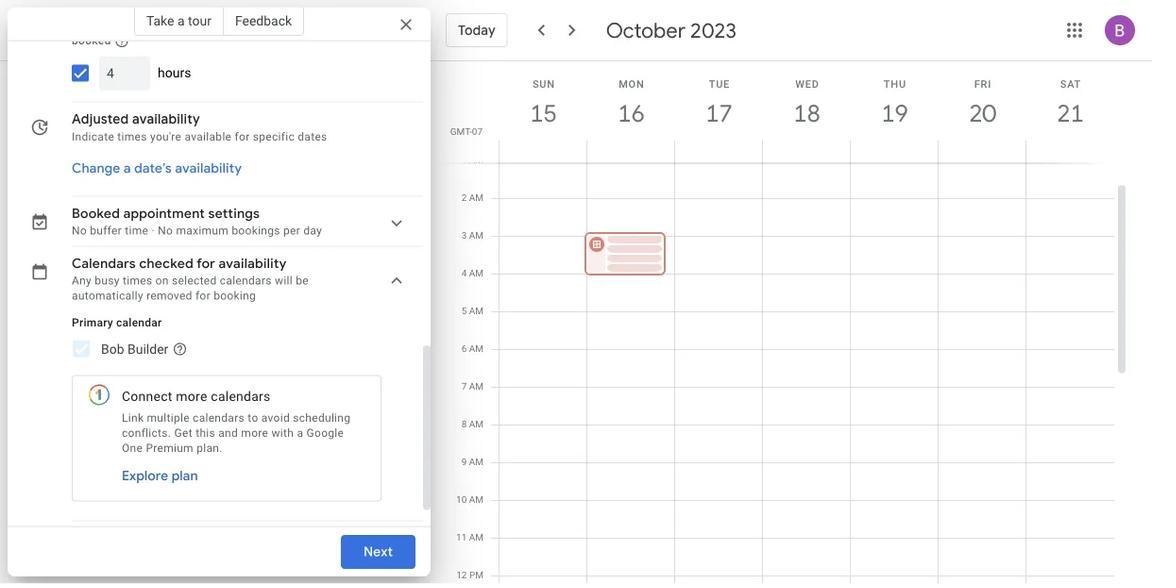 Task type: describe. For each thing, give the bounding box(es) containing it.
thursday, october 19 element
[[873, 92, 916, 135]]

this
[[196, 427, 215, 440]]

primary calendar
[[72, 317, 162, 330]]

calendars
[[72, 256, 136, 273]]

6 am
[[461, 343, 484, 355]]

2
[[461, 192, 467, 204]]

wednesday, october 18 element
[[785, 92, 829, 135]]

am for 9 am
[[469, 457, 484, 468]]

selected
[[172, 275, 217, 288]]

12 pm
[[456, 570, 484, 581]]

calendar
[[116, 317, 162, 330]]

scheduling
[[293, 412, 351, 425]]

any
[[72, 275, 92, 288]]

today
[[458, 22, 495, 39]]

next button
[[341, 530, 416, 575]]

Minimum amount of hours before the start of the appointment that it can be booked number field
[[107, 57, 143, 91]]

11
[[456, 532, 467, 543]]

will
[[275, 275, 293, 288]]

to
[[248, 412, 258, 425]]

checked
[[139, 256, 194, 273]]

am for 1 am
[[469, 154, 484, 166]]

calendars inside 'calendars checked for availability any busy times on selected calendars will be automatically removed for booking'
[[220, 275, 272, 288]]

6 cell from the left
[[939, 122, 1026, 585]]

gmt-07
[[450, 126, 483, 137]]

booked appointment settings no buffer time · no maximum bookings per day
[[72, 206, 322, 238]]

adjusted
[[72, 112, 129, 129]]

sun
[[532, 78, 555, 90]]

plan.
[[197, 442, 223, 455]]

fri 20
[[968, 78, 995, 129]]

monday, october 16 element
[[610, 92, 653, 135]]

2 cell from the left
[[585, 122, 675, 585]]

feedback
[[235, 13, 292, 28]]

4 am
[[461, 268, 484, 279]]

feedback button
[[224, 6, 304, 36]]

that
[[308, 19, 329, 32]]

5 am
[[461, 305, 484, 317]]

adjusted availability indicate times you're available for specific dates
[[72, 112, 327, 144]]

change a date's availability
[[72, 161, 242, 178]]

multiple
[[147, 412, 190, 425]]

removed
[[147, 290, 192, 303]]

thu
[[884, 78, 906, 90]]

1 cell from the left
[[500, 122, 587, 585]]

20 column header
[[938, 61, 1026, 163]]

16
[[617, 98, 644, 129]]

a inside connect more calendars link multiple calendars to avoid scheduling conflicts. get this and more with a google one premium plan.
[[297, 427, 303, 440]]

18
[[792, 98, 819, 129]]

15 column header
[[499, 61, 587, 163]]

10 am
[[456, 494, 484, 506]]

2 am
[[461, 192, 484, 204]]

explore plan
[[122, 469, 198, 486]]

9 am
[[461, 457, 484, 468]]

booking
[[214, 290, 256, 303]]

21 column header
[[1026, 61, 1114, 163]]

take a tour
[[146, 13, 211, 28]]

thu 19
[[880, 78, 907, 129]]

8 am
[[461, 419, 484, 430]]

1 am
[[461, 154, 484, 166]]

am for 10 am
[[469, 494, 484, 506]]

time inside minimum time before the appointment start that it can be booked
[[125, 19, 149, 32]]

maximum
[[176, 225, 229, 238]]

1 vertical spatial for
[[197, 256, 215, 273]]

time inside booked appointment settings no buffer time · no maximum bookings per day
[[125, 225, 148, 238]]

explore plan button
[[114, 460, 206, 494]]

times inside adjusted availability indicate times you're available for specific dates
[[117, 130, 147, 144]]

times inside 'calendars checked for availability any busy times on selected calendars will be automatically removed for booking'
[[123, 275, 152, 288]]

20
[[968, 98, 995, 129]]

11 am
[[456, 532, 484, 543]]

builder
[[128, 342, 168, 357]]

am for 5 am
[[469, 305, 484, 317]]

4 cell from the left
[[763, 122, 851, 585]]

bob
[[101, 342, 124, 357]]

with
[[271, 427, 294, 440]]

change
[[72, 161, 120, 178]]

a for take
[[177, 13, 185, 28]]

tuesday, october 17 element
[[697, 92, 741, 135]]

change a date's availability button
[[64, 152, 249, 186]]

grid containing 15
[[438, 61, 1129, 585]]

connect more calendars link multiple calendars to avoid scheduling conflicts. get this and more with a google one premium plan.
[[122, 390, 351, 455]]

am for 6 am
[[469, 343, 484, 355]]

can
[[343, 19, 362, 32]]

3 am
[[461, 230, 484, 241]]

3 cell from the left
[[675, 122, 763, 585]]

am for 4 am
[[469, 268, 484, 279]]

sat 21
[[1056, 78, 1083, 129]]

2 no from the left
[[158, 225, 173, 238]]

5
[[461, 305, 467, 317]]

9
[[461, 457, 467, 468]]

availability for for
[[219, 256, 287, 273]]

bookings
[[232, 225, 280, 238]]

wed
[[795, 78, 819, 90]]

gmt-
[[450, 126, 472, 137]]

am for 2 am
[[469, 192, 484, 204]]

a for change
[[124, 161, 131, 178]]

·
[[152, 225, 155, 238]]

21
[[1056, 98, 1083, 129]]

pm
[[469, 570, 484, 581]]



Task type: locate. For each thing, give the bounding box(es) containing it.
availability inside button
[[175, 161, 242, 178]]

settings
[[208, 206, 260, 223]]

2023
[[690, 17, 737, 43]]

wed 18
[[792, 78, 819, 129]]

18 column header
[[762, 61, 851, 163]]

0 vertical spatial times
[[117, 130, 147, 144]]

calendars up booking
[[220, 275, 272, 288]]

0 vertical spatial more
[[176, 390, 207, 405]]

1 horizontal spatial be
[[365, 19, 378, 32]]

a right the with
[[297, 427, 303, 440]]

today button
[[446, 8, 508, 53]]

it
[[333, 19, 340, 32]]

bob builder
[[101, 342, 168, 357]]

dates
[[298, 130, 327, 144]]

more up multiple
[[176, 390, 207, 405]]

a
[[177, 13, 185, 28], [124, 161, 131, 178], [297, 427, 303, 440]]

am for 11 am
[[469, 532, 484, 543]]

times left you're
[[117, 130, 147, 144]]

availability down bookings
[[219, 256, 287, 273]]

busy
[[95, 275, 120, 288]]

1 vertical spatial appointment
[[123, 206, 205, 223]]

row inside grid
[[491, 122, 1114, 585]]

availability down available
[[175, 161, 242, 178]]

appointment up ·
[[123, 206, 205, 223]]

7 am from the top
[[469, 381, 484, 392]]

availability
[[132, 112, 200, 129], [175, 161, 242, 178], [219, 256, 287, 273]]

0 horizontal spatial appointment
[[123, 206, 205, 223]]

2 vertical spatial calendars
[[193, 412, 245, 425]]

0 vertical spatial appointment
[[210, 19, 277, 32]]

0 vertical spatial for
[[235, 130, 250, 144]]

more down to
[[241, 427, 268, 440]]

2 horizontal spatial a
[[297, 427, 303, 440]]

be right will
[[296, 275, 309, 288]]

0 horizontal spatial a
[[124, 161, 131, 178]]

0 vertical spatial calendars
[[220, 275, 272, 288]]

saturday, october 21 element
[[1049, 92, 1092, 135]]

sun 15
[[529, 78, 556, 129]]

2 vertical spatial for
[[195, 290, 211, 303]]

11 am from the top
[[469, 532, 484, 543]]

2 vertical spatial a
[[297, 427, 303, 440]]

1 horizontal spatial a
[[177, 13, 185, 28]]

sat
[[1060, 78, 1081, 90]]

am for 3 am
[[469, 230, 484, 241]]

tour
[[188, 13, 211, 28]]

before
[[152, 19, 186, 32]]

calendars up to
[[211, 390, 271, 405]]

for down selected
[[195, 290, 211, 303]]

0 horizontal spatial more
[[176, 390, 207, 405]]

appointment
[[210, 19, 277, 32], [123, 206, 205, 223]]

date's
[[134, 161, 172, 178]]

am for 8 am
[[469, 419, 484, 430]]

17
[[704, 98, 731, 129]]

am right 4
[[469, 268, 484, 279]]

2 vertical spatial availability
[[219, 256, 287, 273]]

appointment right the the
[[210, 19, 277, 32]]

0 horizontal spatial be
[[296, 275, 309, 288]]

tue 17
[[704, 78, 731, 129]]

conflicts.
[[122, 427, 171, 440]]

3
[[461, 230, 467, 241]]

availability inside 'calendars checked for availability any busy times on selected calendars will be automatically removed for booking'
[[219, 256, 287, 273]]

october 2023
[[606, 17, 737, 43]]

1 vertical spatial a
[[124, 161, 131, 178]]

next
[[363, 544, 393, 561]]

mon 16
[[617, 78, 645, 129]]

1 time from the top
[[125, 19, 149, 32]]

am right 9
[[469, 457, 484, 468]]

0 vertical spatial be
[[365, 19, 378, 32]]

1 vertical spatial be
[[296, 275, 309, 288]]

time left ·
[[125, 225, 148, 238]]

a inside button
[[177, 13, 185, 28]]

2 time from the top
[[125, 225, 148, 238]]

for left specific
[[235, 130, 250, 144]]

indicate
[[72, 130, 114, 144]]

you're
[[150, 130, 182, 144]]

am right 10
[[469, 494, 484, 506]]

take
[[146, 13, 174, 28]]

take a tour button
[[134, 6, 224, 36]]

booked
[[72, 206, 120, 223]]

sunday, october 15 element
[[522, 92, 565, 135]]

row
[[491, 122, 1114, 585]]

1 horizontal spatial no
[[158, 225, 173, 238]]

0 vertical spatial a
[[177, 13, 185, 28]]

am right 11
[[469, 532, 484, 543]]

buffer
[[90, 225, 122, 238]]

0 horizontal spatial no
[[72, 225, 87, 238]]

availability inside adjusted availability indicate times you're available for specific dates
[[132, 112, 200, 129]]

the
[[189, 19, 206, 32]]

0 vertical spatial availability
[[132, 112, 200, 129]]

1 vertical spatial time
[[125, 225, 148, 238]]

no down booked
[[72, 225, 87, 238]]

am right 8
[[469, 419, 484, 430]]

4
[[461, 268, 467, 279]]

one
[[122, 442, 143, 455]]

07
[[472, 126, 483, 137]]

am right 7
[[469, 381, 484, 392]]

mon
[[619, 78, 645, 90]]

am right 2
[[469, 192, 484, 204]]

1 am from the top
[[469, 154, 484, 166]]

for up selected
[[197, 256, 215, 273]]

premium
[[146, 442, 194, 455]]

day
[[303, 225, 322, 238]]

1 vertical spatial times
[[123, 275, 152, 288]]

and
[[218, 427, 238, 440]]

9 am from the top
[[469, 457, 484, 468]]

am right 6
[[469, 343, 484, 355]]

fri
[[974, 78, 992, 90]]

1 horizontal spatial more
[[241, 427, 268, 440]]

5 am from the top
[[469, 305, 484, 317]]

a left date's
[[124, 161, 131, 178]]

calendars checked for availability any busy times on selected calendars will be automatically removed for booking
[[72, 256, 309, 303]]

1
[[461, 154, 467, 166]]

7 cell from the left
[[1026, 122, 1114, 585]]

hours
[[158, 66, 191, 81]]

5 cell from the left
[[851, 122, 939, 585]]

start
[[280, 19, 305, 32]]

for inside adjusted availability indicate times you're available for specific dates
[[235, 130, 250, 144]]

plan
[[172, 469, 198, 486]]

4 am from the top
[[469, 268, 484, 279]]

am for 7 am
[[469, 381, 484, 392]]

7
[[461, 381, 467, 392]]

minimum time before the appointment start that it can be booked
[[72, 19, 378, 48]]

0 vertical spatial time
[[125, 19, 149, 32]]

connect
[[122, 390, 172, 405]]

be inside 'calendars checked for availability any busy times on selected calendars will be automatically removed for booking'
[[296, 275, 309, 288]]

1 vertical spatial more
[[241, 427, 268, 440]]

google
[[306, 427, 344, 440]]

appointment inside minimum time before the appointment start that it can be booked
[[210, 19, 277, 32]]

am right '5'
[[469, 305, 484, 317]]

16 column header
[[586, 61, 675, 163]]

am right 3
[[469, 230, 484, 241]]

2 am from the top
[[469, 192, 484, 204]]

per
[[283, 225, 300, 238]]

no right ·
[[158, 225, 173, 238]]

availability for date's
[[175, 161, 242, 178]]

available
[[185, 130, 232, 144]]

8
[[461, 419, 467, 430]]

10 am from the top
[[469, 494, 484, 506]]

be inside minimum time before the appointment start that it can be booked
[[365, 19, 378, 32]]

primary
[[72, 317, 113, 330]]

calendars up and
[[193, 412, 245, 425]]

10
[[456, 494, 467, 506]]

friday, october 20 element
[[961, 92, 1004, 135]]

time left before
[[125, 19, 149, 32]]

appointment inside booked appointment settings no buffer time · no maximum bookings per day
[[123, 206, 205, 223]]

a inside button
[[124, 161, 131, 178]]

explore
[[122, 469, 168, 486]]

times left on at the left top of page
[[123, 275, 152, 288]]

be
[[365, 19, 378, 32], [296, 275, 309, 288]]

8 am from the top
[[469, 419, 484, 430]]

get
[[174, 427, 193, 440]]

1 vertical spatial calendars
[[211, 390, 271, 405]]

6 am from the top
[[469, 343, 484, 355]]

link
[[122, 412, 144, 425]]

times
[[117, 130, 147, 144], [123, 275, 152, 288]]

1 vertical spatial availability
[[175, 161, 242, 178]]

october
[[606, 17, 686, 43]]

1 horizontal spatial appointment
[[210, 19, 277, 32]]

availability up you're
[[132, 112, 200, 129]]

am right 1
[[469, 154, 484, 166]]

be right can
[[365, 19, 378, 32]]

6
[[461, 343, 467, 355]]

1 no from the left
[[72, 225, 87, 238]]

grid
[[438, 61, 1129, 585]]

cell
[[500, 122, 587, 585], [585, 122, 675, 585], [675, 122, 763, 585], [763, 122, 851, 585], [851, 122, 939, 585], [939, 122, 1026, 585], [1026, 122, 1114, 585]]

minimum
[[72, 19, 122, 32]]

17 column header
[[674, 61, 763, 163]]

3 am from the top
[[469, 230, 484, 241]]

avoid
[[261, 412, 290, 425]]

a left the the
[[177, 13, 185, 28]]

19 column header
[[850, 61, 939, 163]]



Task type: vqa. For each thing, say whether or not it's contained in the screenshot.


